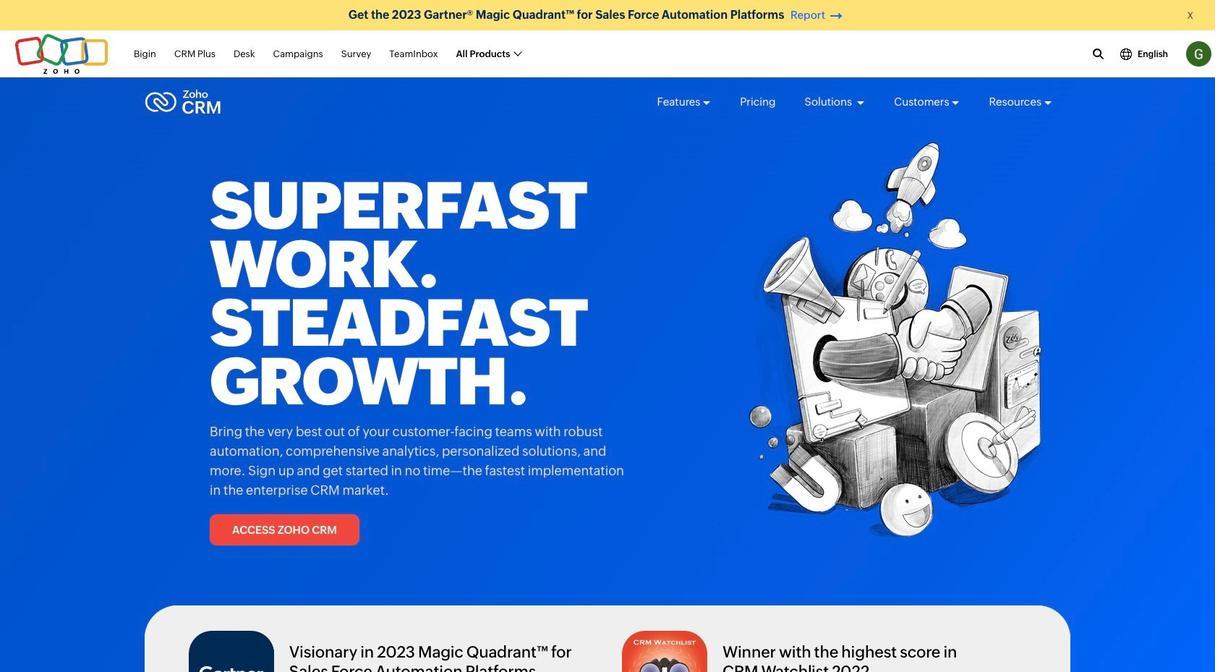 Task type: locate. For each thing, give the bounding box(es) containing it.
gary orlando image
[[1186, 41, 1212, 67]]



Task type: vqa. For each thing, say whether or not it's contained in the screenshot.
zoho crm logo
yes



Task type: describe. For each thing, give the bounding box(es) containing it.
zoho crm logo image
[[145, 86, 221, 118]]

crm home banner image
[[716, 141, 1045, 556]]



